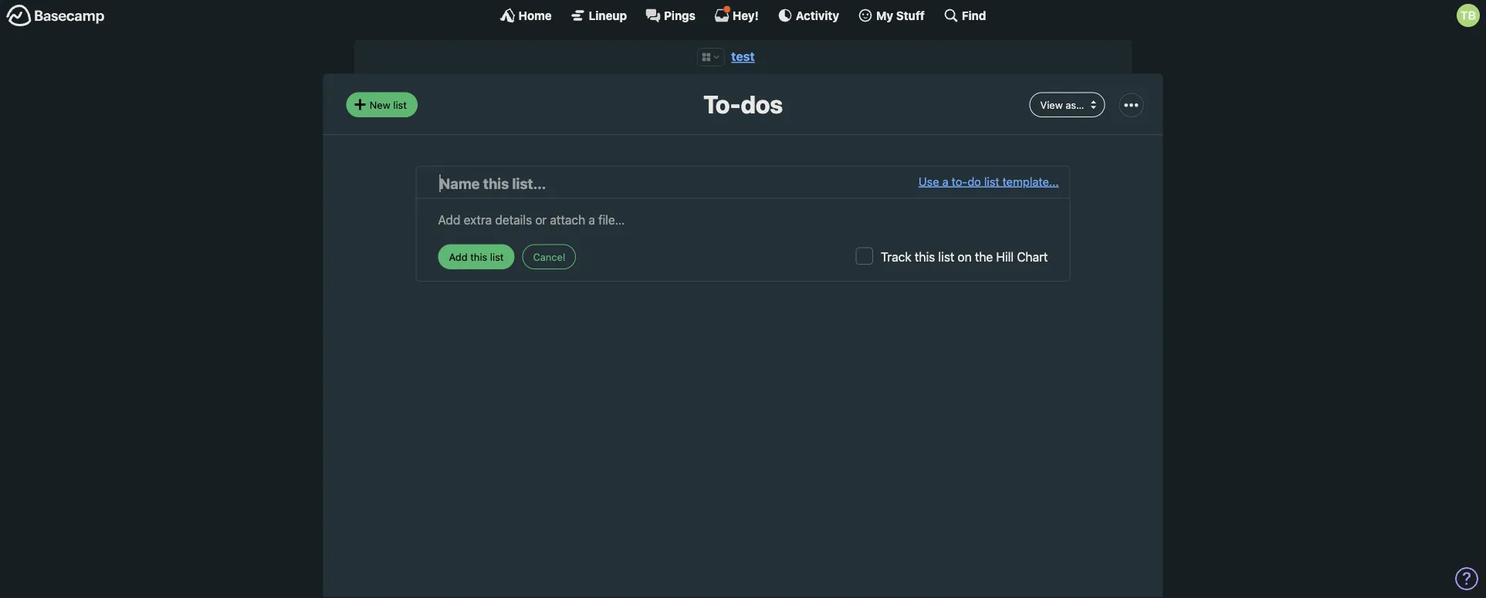 Task type: describe. For each thing, give the bounding box(es) containing it.
to-
[[952, 174, 968, 188]]

new list
[[370, 99, 407, 110]]

cancel button
[[523, 244, 576, 270]]

my
[[877, 8, 894, 22]]

pings button
[[646, 8, 696, 23]]

as…
[[1066, 99, 1085, 110]]

template...
[[1003, 174, 1059, 188]]

1 horizontal spatial list
[[939, 249, 955, 264]]

find button
[[944, 8, 987, 23]]

new list link
[[346, 92, 418, 117]]

on
[[958, 249, 972, 264]]

use
[[919, 174, 940, 188]]

this
[[915, 249, 936, 264]]

new
[[370, 99, 391, 110]]

test
[[732, 49, 755, 64]]

view
[[1041, 99, 1063, 110]]

stuff
[[897, 8, 925, 22]]

dos
[[741, 89, 783, 118]]

find
[[962, 8, 987, 22]]

view as… button
[[1030, 92, 1106, 117]]

a
[[943, 174, 949, 188]]

do
[[968, 174, 982, 188]]

home link
[[500, 8, 552, 23]]

track
[[881, 249, 912, 264]]

use a to-do list template... link
[[919, 172, 1059, 194]]

activity link
[[778, 8, 840, 23]]

to-dos
[[704, 89, 783, 118]]

tim burton image
[[1458, 4, 1481, 27]]



Task type: vqa. For each thing, say whether or not it's contained in the screenshot.
yet on the top
no



Task type: locate. For each thing, give the bounding box(es) containing it.
home
[[519, 8, 552, 22]]

lineup link
[[571, 8, 627, 23]]

None text field
[[438, 207, 1049, 229]]

main element
[[0, 0, 1487, 30]]

2 horizontal spatial list
[[985, 174, 1000, 188]]

switch accounts image
[[6, 4, 105, 28]]

to-
[[704, 89, 741, 118]]

1 vertical spatial list
[[985, 174, 1000, 188]]

Name this list… text field
[[440, 172, 919, 194]]

use a to-do list template...
[[919, 174, 1059, 188]]

my stuff
[[877, 8, 925, 22]]

view as…
[[1041, 99, 1085, 110]]

cancel
[[533, 251, 566, 263]]

list left on
[[939, 249, 955, 264]]

0 horizontal spatial list
[[393, 99, 407, 110]]

list
[[393, 99, 407, 110], [985, 174, 1000, 188], [939, 249, 955, 264]]

my stuff button
[[858, 8, 925, 23]]

list right new at the top left of the page
[[393, 99, 407, 110]]

None submit
[[438, 244, 515, 270]]

track this list on the hill chart
[[881, 249, 1049, 264]]

activity
[[796, 8, 840, 22]]

2 vertical spatial list
[[939, 249, 955, 264]]

hey! button
[[714, 5, 759, 23]]

test link
[[732, 49, 755, 64]]

hill chart
[[997, 249, 1049, 264]]

the
[[975, 249, 994, 264]]

0 vertical spatial list
[[393, 99, 407, 110]]

pings
[[664, 8, 696, 22]]

hey!
[[733, 8, 759, 22]]

list right do
[[985, 174, 1000, 188]]

lineup
[[589, 8, 627, 22]]



